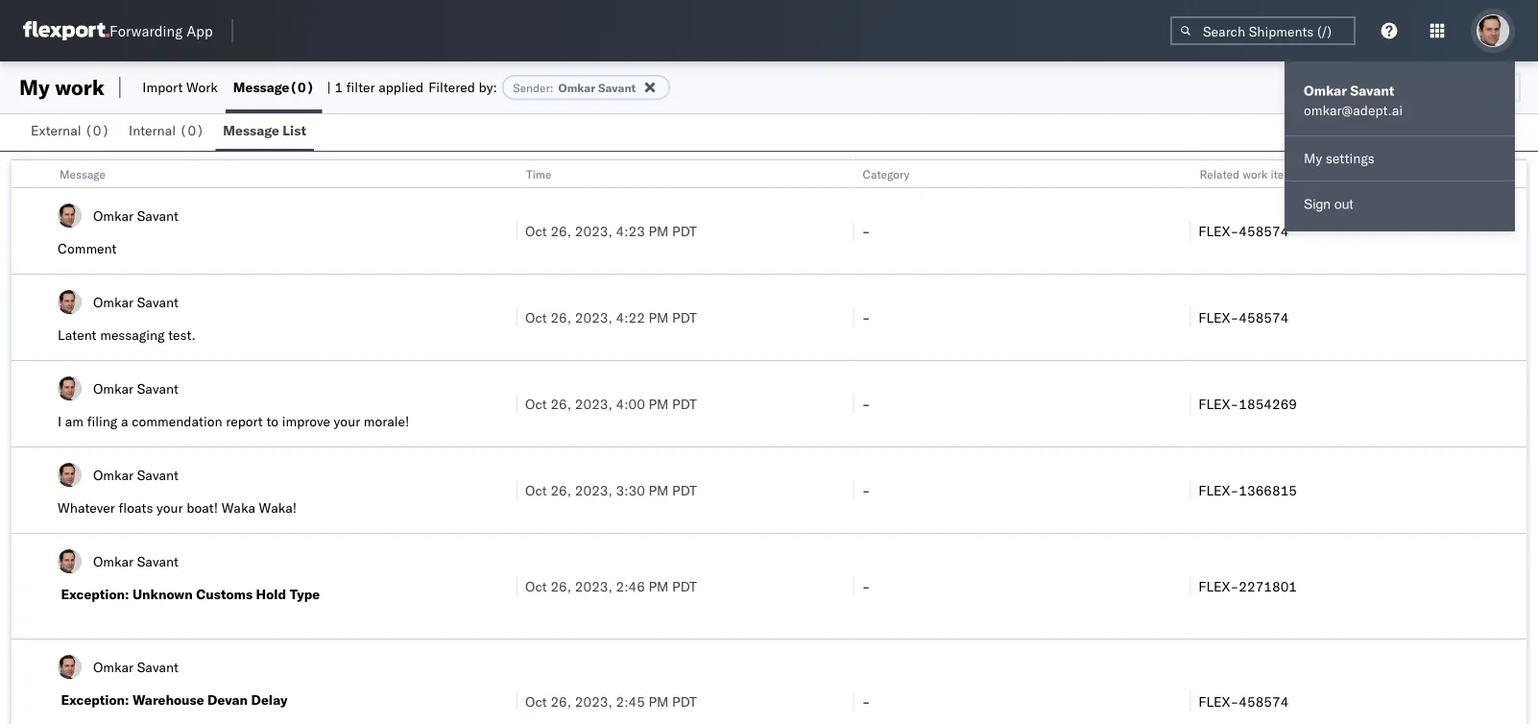 Task type: describe. For each thing, give the bounding box(es) containing it.
sender : omkar savant
[[513, 80, 636, 95]]

exception: unknown customs hold type
[[61, 586, 320, 603]]

my for my work
[[19, 74, 50, 100]]

to
[[267, 413, 279, 430]]

2:46
[[616, 578, 645, 595]]

oct for oct 26, 2023, 3:30 pm pdt
[[525, 482, 547, 499]]

external (0) button
[[23, 113, 121, 151]]

external (0)
[[31, 122, 110, 139]]

1366815
[[1240, 482, 1298, 499]]

my settings link
[[1285, 140, 1516, 177]]

flex- for oct 26, 2023, 3:30 pm pdt
[[1199, 482, 1240, 499]]

flex- 458574 for oct 26, 2023, 4:22 pm pdt
[[1199, 309, 1290, 326]]

category
[[863, 167, 910, 181]]

0 horizontal spatial your
[[157, 500, 183, 516]]

pdt for oct 26, 2023, 2:45 pm pdt
[[673, 693, 697, 710]]

omkar savant omkar@adept.ai
[[1305, 82, 1404, 119]]

app
[[187, 22, 213, 40]]

resize handle column header for category
[[1168, 160, 1191, 724]]

omkar@adept.ai
[[1305, 102, 1404, 119]]

26, for oct 26, 2023, 2:46 pm pdt
[[551, 578, 572, 595]]

flex- for oct 26, 2023, 2:45 pm pdt
[[1199, 693, 1240, 710]]

sign
[[1305, 197, 1331, 212]]

savant for oct 26, 2023, 2:46 pm pdt
[[137, 553, 179, 570]]

- for oct 26, 2023, 4:00 pm pdt
[[862, 395, 871, 412]]

import work button
[[135, 61, 226, 113]]

flexport. image
[[23, 21, 110, 40]]

improve
[[282, 413, 330, 430]]

2023, for 2:46
[[575, 578, 613, 595]]

2271801
[[1240, 578, 1298, 595]]

pm for 4:00
[[649, 395, 669, 412]]

- for oct 26, 2023, 4:22 pm pdt
[[862, 309, 871, 326]]

omkar savant for am
[[93, 380, 179, 397]]

26, for oct 26, 2023, 4:00 pm pdt
[[551, 395, 572, 412]]

omkar savant for messaging
[[93, 293, 179, 310]]

customs
[[196, 586, 253, 603]]

pm for 4:23
[[649, 222, 669, 239]]

am
[[65, 413, 84, 430]]

flex- for oct 26, 2023, 4:00 pm pdt
[[1199, 395, 1240, 412]]

- for oct 26, 2023, 4:23 pm pdt
[[862, 222, 871, 239]]

pdt for oct 26, 2023, 2:46 pm pdt
[[673, 578, 697, 595]]

internal (0) button
[[121, 113, 216, 151]]

oct 26, 2023, 4:00 pm pdt
[[525, 395, 697, 412]]

my settings
[[1305, 150, 1375, 167]]

message for (0)
[[233, 79, 290, 96]]

filtered
[[429, 79, 475, 96]]

(0) for external (0)
[[85, 122, 110, 139]]

omkar for oct 26, 2023, 4:22 pm pdt
[[93, 293, 134, 310]]

applied
[[379, 79, 424, 96]]

1
[[335, 79, 343, 96]]

exception: for exception: unknown customs hold type
[[61, 586, 129, 603]]

oct 26, 2023, 2:46 pm pdt
[[525, 578, 697, 595]]

oct 26, 2023, 3:30 pm pdt
[[525, 482, 697, 499]]

internal
[[129, 122, 176, 139]]

2023, for 2:45
[[575, 693, 613, 710]]

flex- 1366815
[[1199, 482, 1298, 499]]

messaging
[[100, 327, 165, 343]]

commendation
[[132, 413, 222, 430]]

flex- for oct 26, 2023, 2:46 pm pdt
[[1199, 578, 1240, 595]]

item/shipment
[[1271, 167, 1350, 181]]

2023, for 3:30
[[575, 482, 613, 499]]

filing
[[87, 413, 118, 430]]

message list
[[223, 122, 306, 139]]

work for related
[[1243, 167, 1268, 181]]

26, for oct 26, 2023, 3:30 pm pdt
[[551, 482, 572, 499]]

:
[[550, 80, 554, 95]]

Search Shipments (/) text field
[[1171, 16, 1356, 45]]

oct for oct 26, 2023, 4:00 pm pdt
[[525, 395, 547, 412]]

latent messaging test.
[[58, 327, 196, 343]]

omkar right :
[[559, 80, 596, 95]]

pdt for oct 26, 2023, 3:30 pm pdt
[[673, 482, 697, 499]]

1854269
[[1240, 395, 1298, 412]]

external
[[31, 122, 81, 139]]

resize handle column header for message
[[494, 160, 517, 724]]

warehouse
[[132, 692, 204, 708]]

savant for oct 26, 2023, 3:30 pm pdt
[[137, 466, 179, 483]]

flex- for oct 26, 2023, 4:23 pm pdt
[[1199, 222, 1240, 239]]

2:45
[[616, 693, 645, 710]]

2023, for 4:23
[[575, 222, 613, 239]]

delay
[[251, 692, 288, 708]]

flex- 1854269
[[1199, 395, 1298, 412]]

by:
[[479, 79, 497, 96]]

26, for oct 26, 2023, 4:22 pm pdt
[[551, 309, 572, 326]]

related
[[1200, 167, 1240, 181]]

time
[[526, 167, 552, 181]]

oct 26, 2023, 4:23 pm pdt
[[525, 222, 697, 239]]

4:00
[[616, 395, 645, 412]]

omkar for oct 26, 2023, 3:30 pm pdt
[[93, 466, 134, 483]]



Task type: vqa. For each thing, say whether or not it's contained in the screenshot.
right the '4'
no



Task type: locate. For each thing, give the bounding box(es) containing it.
1 vertical spatial 458574
[[1240, 309, 1290, 326]]

1 omkar savant from the top
[[93, 207, 179, 224]]

4 2023, from the top
[[575, 482, 613, 499]]

i am filing a commendation report to improve your morale!
[[58, 413, 410, 430]]

0 vertical spatial flex- 458574
[[1199, 222, 1290, 239]]

savant down internal (0) button
[[137, 207, 179, 224]]

2023, left 3:30
[[575, 482, 613, 499]]

3 458574 from the top
[[1240, 693, 1290, 710]]

1 - from the top
[[862, 222, 871, 239]]

1 exception: from the top
[[61, 586, 129, 603]]

savant
[[599, 80, 636, 95], [1351, 82, 1395, 99], [137, 207, 179, 224], [137, 293, 179, 310], [137, 380, 179, 397], [137, 466, 179, 483], [137, 553, 179, 570], [137, 659, 179, 675]]

my
[[19, 74, 50, 100], [1305, 150, 1323, 167]]

exception: warehouse devan delay
[[61, 692, 288, 708]]

exception:
[[61, 586, 129, 603], [61, 692, 129, 708]]

1 oct from the top
[[525, 222, 547, 239]]

(0) left |
[[290, 79, 315, 96]]

6 - from the top
[[862, 693, 871, 710]]

pdt right 2:45
[[673, 693, 697, 710]]

26, left 2:46
[[551, 578, 572, 595]]

pdt right 3:30
[[673, 482, 697, 499]]

latent
[[58, 327, 97, 343]]

omkar savant for floats
[[93, 466, 179, 483]]

oct left 4:00 at the bottom
[[525, 395, 547, 412]]

omkar savant up "comment"
[[93, 207, 179, 224]]

4 26, from the top
[[551, 482, 572, 499]]

6 omkar savant from the top
[[93, 659, 179, 675]]

5 pdt from the top
[[673, 578, 697, 595]]

omkar up "comment"
[[93, 207, 134, 224]]

import work
[[143, 79, 218, 96]]

whatever floats your boat! waka waka!
[[58, 500, 297, 516]]

comment
[[58, 240, 117, 257]]

pdt for oct 26, 2023, 4:22 pm pdt
[[673, 309, 697, 326]]

report
[[226, 413, 263, 430]]

3 pm from the top
[[649, 395, 669, 412]]

waka
[[222, 500, 255, 516]]

pm right 2:45
[[649, 693, 669, 710]]

message
[[233, 79, 290, 96], [223, 122, 279, 139], [60, 167, 106, 181]]

458574
[[1240, 222, 1290, 239], [1240, 309, 1290, 326], [1240, 693, 1290, 710]]

5 2023, from the top
[[575, 578, 613, 595]]

1 pdt from the top
[[673, 222, 697, 239]]

exception: left unknown
[[61, 586, 129, 603]]

test.
[[168, 327, 196, 343]]

3 26, from the top
[[551, 395, 572, 412]]

2 exception: from the top
[[61, 692, 129, 708]]

2 flex- 458574 from the top
[[1199, 309, 1290, 326]]

0 vertical spatial exception:
[[61, 586, 129, 603]]

4:23
[[616, 222, 645, 239]]

pm for 3:30
[[649, 482, 669, 499]]

unknown
[[132, 586, 193, 603]]

forwarding app
[[110, 22, 213, 40]]

2 pm from the top
[[649, 309, 669, 326]]

related work item/shipment
[[1200, 167, 1350, 181]]

0 vertical spatial work
[[55, 74, 105, 100]]

458574 for oct 26, 2023, 4:22 pm pdt
[[1240, 309, 1290, 326]]

exception: left warehouse
[[61, 692, 129, 708]]

4 - from the top
[[862, 482, 871, 499]]

2023, left 4:23
[[575, 222, 613, 239]]

savant up warehouse
[[137, 659, 179, 675]]

1 horizontal spatial your
[[334, 413, 360, 430]]

omkar for oct 26, 2023, 2:46 pm pdt
[[93, 553, 134, 570]]

3 2023, from the top
[[575, 395, 613, 412]]

omkar up floats
[[93, 466, 134, 483]]

settings
[[1327, 150, 1375, 167]]

26, left 3:30
[[551, 482, 572, 499]]

omkar savant
[[93, 207, 179, 224], [93, 293, 179, 310], [93, 380, 179, 397], [93, 466, 179, 483], [93, 553, 179, 570], [93, 659, 179, 675]]

1 vertical spatial flex- 458574
[[1199, 309, 1290, 326]]

2 flex- from the top
[[1199, 309, 1240, 326]]

your
[[334, 413, 360, 430], [157, 500, 183, 516]]

your left boat!
[[157, 500, 183, 516]]

oct left 2:46
[[525, 578, 547, 595]]

savant for oct 26, 2023, 4:23 pm pdt
[[137, 207, 179, 224]]

458574 for oct 26, 2023, 4:23 pm pdt
[[1240, 222, 1290, 239]]

sign out
[[1305, 197, 1354, 212]]

a
[[121, 413, 128, 430]]

import
[[143, 79, 183, 96]]

| 1 filter applied filtered by:
[[327, 79, 497, 96]]

1 vertical spatial message
[[223, 122, 279, 139]]

my work
[[19, 74, 105, 100]]

0 vertical spatial 458574
[[1240, 222, 1290, 239]]

pm for 4:22
[[649, 309, 669, 326]]

oct left 3:30
[[525, 482, 547, 499]]

2 vertical spatial flex- 458574
[[1199, 693, 1290, 710]]

26, down time
[[551, 222, 572, 239]]

my for my settings
[[1305, 150, 1323, 167]]

0 vertical spatial message
[[233, 79, 290, 96]]

oct 26, 2023, 2:45 pm pdt
[[525, 693, 697, 710]]

pdt for oct 26, 2023, 4:23 pm pdt
[[673, 222, 697, 239]]

3:30
[[616, 482, 645, 499]]

1 horizontal spatial (0)
[[179, 122, 204, 139]]

omkar for oct 26, 2023, 4:23 pm pdt
[[93, 207, 134, 224]]

oct left 4:22
[[525, 309, 547, 326]]

out
[[1335, 197, 1354, 212]]

omkar down floats
[[93, 553, 134, 570]]

sign out button
[[1285, 185, 1516, 224]]

sender
[[513, 80, 550, 95]]

(0) for internal (0)
[[179, 122, 204, 139]]

list
[[283, 122, 306, 139]]

1 26, from the top
[[551, 222, 572, 239]]

omkar savant up warehouse
[[93, 659, 179, 675]]

3 flex- from the top
[[1199, 395, 1240, 412]]

omkar up filing
[[93, 380, 134, 397]]

26, left 2:45
[[551, 693, 572, 710]]

hold
[[256, 586, 286, 603]]

pdt right 4:23
[[673, 222, 697, 239]]

2023, left 2:45
[[575, 693, 613, 710]]

3 omkar savant from the top
[[93, 380, 179, 397]]

pdt right 4:22
[[673, 309, 697, 326]]

2 - from the top
[[862, 309, 871, 326]]

2023, left 2:46
[[575, 578, 613, 595]]

1 flex- from the top
[[1199, 222, 1240, 239]]

omkar for oct 26, 2023, 4:00 pm pdt
[[93, 380, 134, 397]]

waka!
[[259, 500, 297, 516]]

2 resize handle column header from the left
[[831, 160, 854, 724]]

message down external (0) button
[[60, 167, 106, 181]]

pm right 4:23
[[649, 222, 669, 239]]

pm right 2:46
[[649, 578, 669, 595]]

26,
[[551, 222, 572, 239], [551, 309, 572, 326], [551, 395, 572, 412], [551, 482, 572, 499], [551, 578, 572, 595], [551, 693, 572, 710]]

whatever
[[58, 500, 115, 516]]

4 oct from the top
[[525, 482, 547, 499]]

omkar savant up a
[[93, 380, 179, 397]]

2 26, from the top
[[551, 309, 572, 326]]

work right related
[[1243, 167, 1268, 181]]

pm for 2:45
[[649, 693, 669, 710]]

resize handle column header for time
[[831, 160, 854, 724]]

flex- 458574
[[1199, 222, 1290, 239], [1199, 309, 1290, 326], [1199, 693, 1290, 710]]

oct left 2:45
[[525, 693, 547, 710]]

2 pdt from the top
[[673, 309, 697, 326]]

flex- 2271801
[[1199, 578, 1298, 595]]

flex- 458574 for oct 26, 2023, 2:45 pm pdt
[[1199, 693, 1290, 710]]

omkar savant up floats
[[93, 466, 179, 483]]

458574 for oct 26, 2023, 2:45 pm pdt
[[1240, 693, 1290, 710]]

message inside message list button
[[223, 122, 279, 139]]

filter
[[347, 79, 375, 96]]

2 vertical spatial message
[[60, 167, 106, 181]]

4 pm from the top
[[649, 482, 669, 499]]

5 - from the top
[[862, 578, 871, 595]]

3 pdt from the top
[[673, 395, 697, 412]]

1 2023, from the top
[[575, 222, 613, 239]]

boat!
[[187, 500, 218, 516]]

(0) right external
[[85, 122, 110, 139]]

devan
[[208, 692, 248, 708]]

resize handle column header
[[494, 160, 517, 724], [831, 160, 854, 724], [1168, 160, 1191, 724], [1504, 160, 1527, 724]]

oct for oct 26, 2023, 4:22 pm pdt
[[525, 309, 547, 326]]

4 flex- from the top
[[1199, 482, 1240, 499]]

2 horizontal spatial (0)
[[290, 79, 315, 96]]

6 pm from the top
[[649, 693, 669, 710]]

pm right 4:22
[[649, 309, 669, 326]]

4:22
[[616, 309, 645, 326]]

|
[[327, 79, 331, 96]]

savant inside 'omkar savant omkar@adept.ai'
[[1351, 82, 1395, 99]]

- for oct 26, 2023, 2:45 pm pdt
[[862, 693, 871, 710]]

forwarding app link
[[23, 21, 213, 40]]

5 flex- from the top
[[1199, 578, 1240, 595]]

pm for 2:46
[[649, 578, 669, 595]]

1 vertical spatial exception:
[[61, 692, 129, 708]]

message (0)
[[233, 79, 315, 96]]

26, left 4:22
[[551, 309, 572, 326]]

my left settings
[[1305, 150, 1323, 167]]

oct
[[525, 222, 547, 239], [525, 309, 547, 326], [525, 395, 547, 412], [525, 482, 547, 499], [525, 578, 547, 595], [525, 693, 547, 710]]

6 26, from the top
[[551, 693, 572, 710]]

my up external
[[19, 74, 50, 100]]

omkar
[[559, 80, 596, 95], [1305, 82, 1348, 99], [93, 207, 134, 224], [93, 293, 134, 310], [93, 380, 134, 397], [93, 466, 134, 483], [93, 553, 134, 570], [93, 659, 134, 675]]

2023, left 4:00 at the bottom
[[575, 395, 613, 412]]

2023, for 4:22
[[575, 309, 613, 326]]

3 flex- 458574 from the top
[[1199, 693, 1290, 710]]

(0) right internal
[[179, 122, 204, 139]]

6 flex- from the top
[[1199, 693, 1240, 710]]

type
[[290, 586, 320, 603]]

2 vertical spatial 458574
[[1240, 693, 1290, 710]]

flex- 458574 for oct 26, 2023, 4:23 pm pdt
[[1199, 222, 1290, 239]]

savant up omkar@adept.ai
[[1351, 82, 1395, 99]]

1 resize handle column header from the left
[[494, 160, 517, 724]]

savant right :
[[599, 80, 636, 95]]

2 oct from the top
[[525, 309, 547, 326]]

oct down time
[[525, 222, 547, 239]]

savant up test.
[[137, 293, 179, 310]]

oct for oct 26, 2023, 2:46 pm pdt
[[525, 578, 547, 595]]

3 - from the top
[[862, 395, 871, 412]]

(0) for message (0)
[[290, 79, 315, 96]]

exception: for exception: warehouse devan delay
[[61, 692, 129, 708]]

5 oct from the top
[[525, 578, 547, 595]]

1 flex- 458574 from the top
[[1199, 222, 1290, 239]]

omkar savant for warehouse
[[93, 659, 179, 675]]

morale!
[[364, 413, 410, 430]]

savant for oct 26, 2023, 4:22 pm pdt
[[137, 293, 179, 310]]

oct for oct 26, 2023, 4:23 pm pdt
[[525, 222, 547, 239]]

oct 26, 2023, 4:22 pm pdt
[[525, 309, 697, 326]]

4 resize handle column header from the left
[[1504, 160, 1527, 724]]

work for my
[[55, 74, 105, 100]]

1 vertical spatial work
[[1243, 167, 1268, 181]]

3 resize handle column header from the left
[[1168, 160, 1191, 724]]

2 2023, from the top
[[575, 309, 613, 326]]

message for list
[[223, 122, 279, 139]]

pdt for oct 26, 2023, 4:00 pm pdt
[[673, 395, 697, 412]]

flex-
[[1199, 222, 1240, 239], [1199, 309, 1240, 326], [1199, 395, 1240, 412], [1199, 482, 1240, 499], [1199, 578, 1240, 595], [1199, 693, 1240, 710]]

i
[[58, 413, 62, 430]]

omkar up warehouse
[[93, 659, 134, 675]]

omkar up latent messaging test.
[[93, 293, 134, 310]]

6 pdt from the top
[[673, 693, 697, 710]]

2 omkar savant from the top
[[93, 293, 179, 310]]

message up message list
[[233, 79, 290, 96]]

pm right 3:30
[[649, 482, 669, 499]]

2023,
[[575, 222, 613, 239], [575, 309, 613, 326], [575, 395, 613, 412], [575, 482, 613, 499], [575, 578, 613, 595], [575, 693, 613, 710]]

your left morale!
[[334, 413, 360, 430]]

0 horizontal spatial my
[[19, 74, 50, 100]]

savant for oct 26, 2023, 4:00 pm pdt
[[137, 380, 179, 397]]

1 vertical spatial your
[[157, 500, 183, 516]]

0 horizontal spatial (0)
[[85, 122, 110, 139]]

work
[[186, 79, 218, 96]]

omkar inside 'omkar savant omkar@adept.ai'
[[1305, 82, 1348, 99]]

omkar up omkar@adept.ai
[[1305, 82, 1348, 99]]

1 horizontal spatial my
[[1305, 150, 1323, 167]]

savant up whatever floats your boat! waka waka!
[[137, 466, 179, 483]]

5 pm from the top
[[649, 578, 669, 595]]

omkar savant up messaging
[[93, 293, 179, 310]]

oct for oct 26, 2023, 2:45 pm pdt
[[525, 693, 547, 710]]

savant up unknown
[[137, 553, 179, 570]]

omkar savant for unknown
[[93, 553, 179, 570]]

1 458574 from the top
[[1240, 222, 1290, 239]]

- for oct 26, 2023, 2:46 pm pdt
[[862, 578, 871, 595]]

2023, for 4:00
[[575, 395, 613, 412]]

26, for oct 26, 2023, 2:45 pm pdt
[[551, 693, 572, 710]]

1 horizontal spatial work
[[1243, 167, 1268, 181]]

(0)
[[290, 79, 315, 96], [85, 122, 110, 139], [179, 122, 204, 139]]

omkar savant up unknown
[[93, 553, 179, 570]]

5 omkar savant from the top
[[93, 553, 179, 570]]

forwarding
[[110, 22, 183, 40]]

pm right 4:00 at the bottom
[[649, 395, 669, 412]]

26, left 4:00 at the bottom
[[551, 395, 572, 412]]

0 horizontal spatial work
[[55, 74, 105, 100]]

message left list
[[223, 122, 279, 139]]

5 26, from the top
[[551, 578, 572, 595]]

work up "external (0)"
[[55, 74, 105, 100]]

pdt right 4:00 at the bottom
[[673, 395, 697, 412]]

pdt right 2:46
[[673, 578, 697, 595]]

6 oct from the top
[[525, 693, 547, 710]]

2023, left 4:22
[[575, 309, 613, 326]]

1 pm from the top
[[649, 222, 669, 239]]

floats
[[119, 500, 153, 516]]

4 omkar savant from the top
[[93, 466, 179, 483]]

omkar for oct 26, 2023, 2:45 pm pdt
[[93, 659, 134, 675]]

0 vertical spatial your
[[334, 413, 360, 430]]

6 2023, from the top
[[575, 693, 613, 710]]

26, for oct 26, 2023, 4:23 pm pdt
[[551, 222, 572, 239]]

savant up commendation on the bottom of the page
[[137, 380, 179, 397]]

pdt
[[673, 222, 697, 239], [673, 309, 697, 326], [673, 395, 697, 412], [673, 482, 697, 499], [673, 578, 697, 595], [673, 693, 697, 710]]

internal (0)
[[129, 122, 204, 139]]

resize handle column header for related work item/shipment
[[1504, 160, 1527, 724]]

4 pdt from the top
[[673, 482, 697, 499]]

savant for oct 26, 2023, 2:45 pm pdt
[[137, 659, 179, 675]]

flex- for oct 26, 2023, 4:22 pm pdt
[[1199, 309, 1240, 326]]

2 458574 from the top
[[1240, 309, 1290, 326]]

1 vertical spatial my
[[1305, 150, 1323, 167]]

- for oct 26, 2023, 3:30 pm pdt
[[862, 482, 871, 499]]

message list button
[[216, 113, 314, 151]]

pm
[[649, 222, 669, 239], [649, 309, 669, 326], [649, 395, 669, 412], [649, 482, 669, 499], [649, 578, 669, 595], [649, 693, 669, 710]]

work
[[55, 74, 105, 100], [1243, 167, 1268, 181]]

3 oct from the top
[[525, 395, 547, 412]]

0 vertical spatial my
[[19, 74, 50, 100]]



